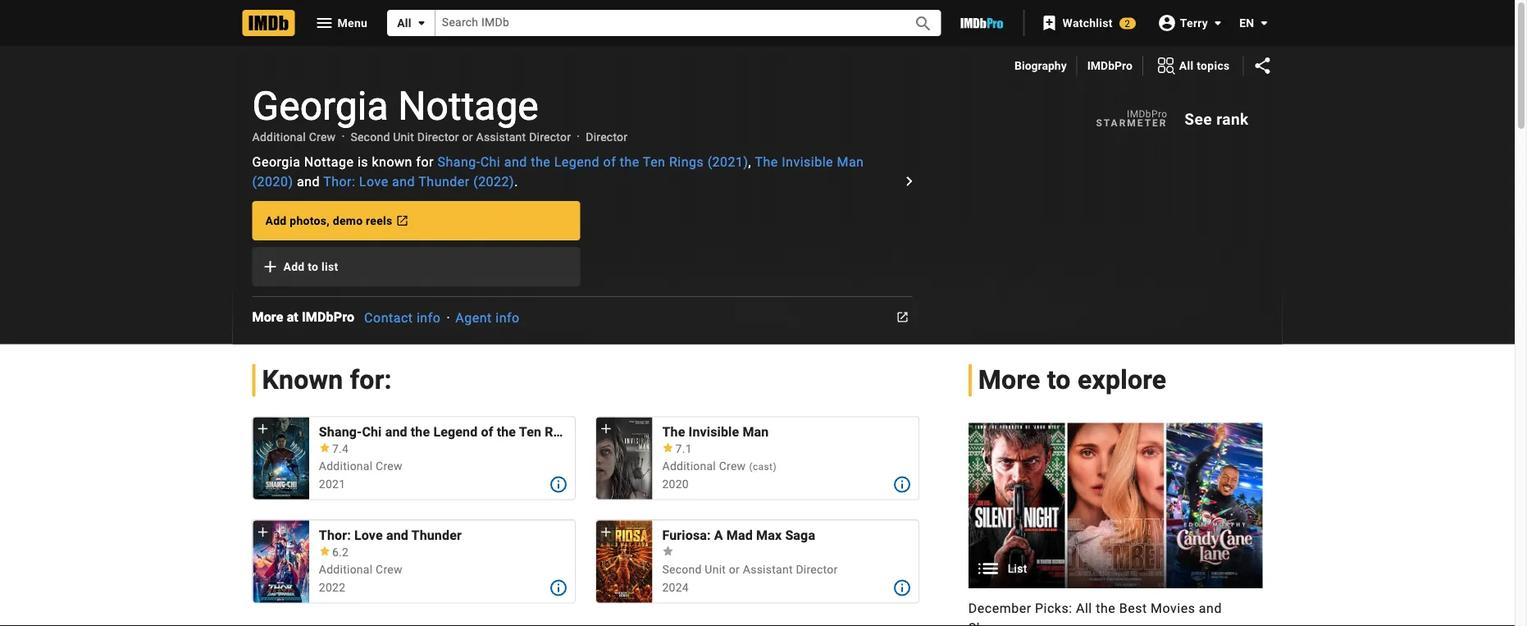 Task type: locate. For each thing, give the bounding box(es) containing it.
home image
[[242, 10, 295, 36]]

shang- up 7.4
[[319, 424, 362, 440]]

0 horizontal spatial nottage
[[304, 154, 354, 169]]

group for thor:
[[253, 520, 309, 603]]

furiosa: a mad max saga button
[[663, 527, 909, 543]]

assistant
[[476, 130, 526, 144], [743, 563, 793, 576]]

0 vertical spatial legend
[[554, 154, 600, 169]]

1 horizontal spatial to
[[1048, 365, 1071, 395]]

more for more at imdbpro
[[252, 309, 283, 325]]

at
[[287, 309, 299, 325]]

0 vertical spatial shang-
[[438, 154, 480, 169]]

agent info
[[456, 310, 520, 326]]

1 vertical spatial or
[[729, 563, 740, 576]]

0 horizontal spatial ten
[[519, 424, 542, 440]]

and
[[504, 154, 527, 169], [297, 174, 320, 189], [392, 174, 415, 189], [385, 424, 407, 440], [386, 527, 409, 543], [1199, 600, 1222, 616]]

for
[[416, 154, 434, 169]]

arrow drop down image inside all button
[[412, 13, 431, 33]]

0 vertical spatial unit
[[393, 130, 414, 144]]

0 vertical spatial love
[[359, 174, 389, 189]]

1 horizontal spatial all
[[1076, 600, 1093, 616]]

,
[[749, 154, 752, 169]]

.
[[515, 174, 518, 189]]

1 vertical spatial rings
[[545, 424, 579, 440]]

the right ,
[[755, 154, 778, 169]]

to left the 'list'
[[308, 260, 319, 273]]

the invisible man
[[663, 424, 769, 440]]

1 horizontal spatial man
[[837, 154, 864, 169]]

0 vertical spatial man
[[837, 154, 864, 169]]

assistant up "georgia nottage is known for shang-chi and the legend of the ten rings (2021) ,"
[[476, 130, 526, 144]]

0 horizontal spatial unit
[[393, 130, 414, 144]]

0 vertical spatial ten
[[643, 154, 666, 169]]

second
[[351, 130, 390, 144], [663, 563, 702, 576]]

add
[[265, 214, 287, 227], [283, 260, 305, 273]]

nottage up second unit director or assistant director
[[398, 83, 539, 129]]

rank
[[1217, 110, 1249, 128]]

georgia
[[252, 83, 388, 129], [252, 154, 301, 169]]

more at imdbpro button
[[252, 307, 364, 327]]

1 horizontal spatial launch image
[[893, 307, 913, 327]]

imdbpro down 2
[[1088, 59, 1133, 72]]

invisible inside the invisible man (2020)
[[782, 154, 834, 169]]

additional crew down 7.4
[[319, 459, 403, 473]]

additional crew down '6.2'
[[319, 563, 403, 576]]

shang- down second unit director or assistant director
[[438, 154, 480, 169]]

to for more
[[1048, 365, 1071, 395]]

add image for thor: love and thunder
[[255, 524, 271, 540]]

(2020)
[[252, 174, 293, 189]]

0 vertical spatial or
[[462, 130, 473, 144]]

2 horizontal spatial all
[[1180, 58, 1194, 72]]

add image for the invisible man
[[598, 420, 615, 437]]

to
[[308, 260, 319, 273], [1048, 365, 1071, 395]]

group left '2022' in the bottom left of the page
[[253, 520, 309, 603]]

0 horizontal spatial the
[[663, 424, 685, 440]]

1 vertical spatial add
[[283, 260, 305, 273]]

1 horizontal spatial legend
[[554, 154, 600, 169]]

0 vertical spatial all
[[397, 16, 412, 30]]

1 horizontal spatial arrow drop down image
[[1209, 13, 1228, 33]]

1 vertical spatial invisible
[[689, 424, 739, 440]]

more
[[252, 309, 283, 325], [979, 365, 1041, 395]]

0 vertical spatial chi
[[480, 154, 501, 169]]

0 horizontal spatial launch image
[[393, 211, 412, 231]]

man for the invisible man (2020)
[[837, 154, 864, 169]]

info for agent info
[[496, 310, 520, 326]]

1 vertical spatial legend
[[434, 424, 478, 440]]

0 vertical spatial the
[[755, 154, 778, 169]]

thor: up '6.2'
[[319, 527, 351, 543]]

director down saga
[[796, 563, 838, 576]]

unit
[[393, 130, 414, 144], [705, 563, 726, 576]]

additional crew for thor:
[[319, 563, 403, 576]]

group left star inline icon
[[597, 417, 653, 499]]

all right menu
[[397, 16, 412, 30]]

1 vertical spatial love
[[354, 527, 383, 543]]

star inline image left 7.4
[[319, 443, 331, 452]]

0 vertical spatial more
[[252, 309, 283, 325]]

thor:
[[323, 174, 356, 189], [319, 527, 351, 543]]

invisible right ,
[[782, 154, 834, 169]]

biography button
[[1015, 57, 1067, 74]]

0 horizontal spatial of
[[481, 424, 494, 440]]

imdbpro for imdbpro
[[1088, 59, 1133, 72]]

star inline image for furiosa:
[[663, 547, 674, 556]]

ten inside button
[[519, 424, 542, 440]]

add left photos,
[[265, 214, 287, 227]]

0 horizontal spatial add image
[[255, 524, 271, 540]]

1 vertical spatial additional crew
[[319, 459, 403, 473]]

2 add image from the left
[[598, 524, 615, 540]]

or up "georgia nottage is known for shang-chi and the legend of the ten rings (2021) ,"
[[462, 130, 473, 144]]

1 vertical spatial more
[[979, 365, 1041, 395]]

1 horizontal spatial rings
[[669, 154, 704, 169]]

menu
[[338, 16, 368, 29]]

watchlist
[[1063, 16, 1113, 30]]

1 horizontal spatial nottage
[[398, 83, 539, 129]]

2021
[[319, 478, 346, 491]]

Search IMDb text field
[[436, 10, 896, 36]]

more at imdbpro
[[252, 309, 355, 325]]

chi down 'for:'
[[362, 424, 382, 440]]

0 vertical spatial to
[[308, 260, 319, 273]]

to inside button
[[308, 260, 319, 273]]

2 vertical spatial imdbpro
[[302, 309, 355, 325]]

thor: love and thunder (2022) link
[[323, 174, 515, 189]]

georgia up (2020)
[[252, 154, 301, 169]]

0 horizontal spatial info
[[417, 310, 441, 326]]

info
[[417, 310, 441, 326], [496, 310, 520, 326]]

1 horizontal spatial ten
[[643, 154, 666, 169]]

add image down the elisabeth moss in the invisible man (2020) image
[[598, 524, 615, 540]]

additional down 7.1
[[663, 459, 716, 473]]

the for the invisible man
[[663, 424, 685, 440]]

group
[[253, 417, 309, 499], [597, 417, 653, 499], [253, 520, 309, 603], [597, 520, 653, 603]]

1 info from the left
[[417, 310, 441, 326]]

second for second unit or assistant director
[[663, 563, 702, 576]]

menu button
[[302, 10, 381, 36]]

is
[[358, 154, 368, 169]]

group for shang-
[[253, 417, 309, 499]]

None field
[[436, 10, 896, 36]]

info right contact on the left of page
[[417, 310, 441, 326]]

add left the 'list'
[[283, 260, 305, 273]]

biography
[[1015, 59, 1067, 72]]

add image
[[255, 524, 271, 540], [598, 524, 615, 540]]

2 vertical spatial additional crew
[[319, 563, 403, 576]]

add image
[[260, 257, 280, 276], [255, 420, 271, 437], [598, 420, 615, 437]]

1 horizontal spatial unit
[[705, 563, 726, 576]]

0 vertical spatial thunder
[[419, 174, 470, 189]]

additional crew
[[252, 130, 336, 144], [319, 459, 403, 473], [319, 563, 403, 576]]

thor: up demo
[[323, 174, 356, 189]]

all right categories image
[[1180, 58, 1194, 72]]

more inside button
[[252, 309, 283, 325]]

georgia nottage
[[252, 83, 539, 129]]

0 horizontal spatial shang-
[[319, 424, 362, 440]]

additional crew up (2020)
[[252, 130, 336, 144]]

legend
[[554, 154, 600, 169], [434, 424, 478, 440]]

2 georgia from the top
[[252, 154, 301, 169]]

imdbpro right at
[[302, 309, 355, 325]]

second up is
[[351, 130, 390, 144]]

more image
[[549, 475, 569, 494], [549, 578, 569, 598], [892, 578, 912, 598]]

to left explore
[[1048, 365, 1071, 395]]

all inside search box
[[397, 16, 412, 30]]

0 horizontal spatial or
[[462, 130, 473, 144]]

chi up the (2022)
[[480, 154, 501, 169]]

arrow drop down image
[[1209, 13, 1228, 33], [412, 13, 431, 33]]

shang-
[[438, 154, 480, 169], [319, 424, 362, 440]]

explore
[[1078, 365, 1167, 395]]

tim roth, michelle yeoh, tony leung chiu-wai, benedict wong, meng'er zhang, simu liu, awkwafina, and florian munteanu in shang-chi and the legend of the ten rings (2021) image
[[253, 417, 309, 499]]

furiosa: a mad max saga
[[663, 527, 816, 543]]

shang- inside button
[[319, 424, 362, 440]]

max
[[757, 527, 782, 543]]

0 vertical spatial second
[[351, 130, 390, 144]]

add image down tim roth, michelle yeoh, tony leung chiu-wai, benedict wong, meng'er zhang, simu liu, awkwafina, and florian munteanu in shang-chi and the legend of the ten rings (2021) image
[[255, 524, 271, 540]]

add image inside button
[[260, 257, 280, 276]]

0 vertical spatial georgia
[[252, 83, 388, 129]]

love
[[359, 174, 389, 189], [354, 527, 383, 543]]

man inside button
[[743, 424, 769, 440]]

star inline image for thor:
[[319, 547, 331, 556]]

0 vertical spatial nottage
[[398, 83, 539, 129]]

1 vertical spatial the
[[663, 424, 685, 440]]

thunder
[[419, 174, 470, 189], [412, 527, 462, 543]]

second up 2024
[[663, 563, 702, 576]]

man inside the invisible man (2020)
[[837, 154, 864, 169]]

1 add image from the left
[[255, 524, 271, 540]]

imdbpro inside "imdbpro starmeter"
[[1127, 108, 1168, 120]]

0 vertical spatial add
[[265, 214, 287, 227]]

1 vertical spatial unit
[[705, 563, 726, 576]]

rings
[[669, 154, 704, 169], [545, 424, 579, 440]]

contact info
[[364, 310, 441, 326]]

unit up the known
[[393, 130, 414, 144]]

0 horizontal spatial rings
[[545, 424, 579, 440]]

arrow drop down image right menu
[[412, 13, 431, 33]]

0 vertical spatial imdbpro
[[1088, 59, 1133, 72]]

1 horizontal spatial info
[[496, 310, 520, 326]]

invisible up 7.1
[[689, 424, 739, 440]]

december picks: all the best movies and shows link
[[969, 598, 1263, 626]]

additional crew for shang-
[[319, 459, 403, 473]]

imdbpro for imdbpro starmeter
[[1127, 108, 1168, 120]]

the inside the invisible man button
[[663, 424, 685, 440]]

0 horizontal spatial all
[[397, 16, 412, 30]]

1 vertical spatial second
[[663, 563, 702, 576]]

1 horizontal spatial or
[[729, 563, 740, 576]]

thor: love and thunder
[[319, 527, 462, 543]]

1 vertical spatial shang-
[[319, 424, 362, 440]]

more image for furiosa: a mad max saga
[[892, 578, 912, 598]]

more to explore
[[979, 365, 1167, 395]]

contact
[[364, 310, 413, 326]]

rings left (2021)
[[669, 154, 704, 169]]

arrow drop down image inside terry button
[[1209, 13, 1228, 33]]

list
[[322, 260, 338, 273]]

group for the
[[597, 417, 653, 499]]

0 vertical spatial launch image
[[393, 211, 412, 231]]

imdbpro starmeter
[[1096, 108, 1168, 129]]

shows
[[969, 620, 1010, 626]]

second unit director or assistant director
[[351, 130, 571, 144]]

1 georgia from the top
[[252, 83, 388, 129]]

georgia up is
[[252, 83, 388, 129]]

account circle image
[[1157, 13, 1177, 33]]

to for add
[[308, 260, 319, 273]]

1 vertical spatial chi
[[362, 424, 382, 440]]

saga
[[785, 527, 816, 543]]

arrow drop down image left en
[[1209, 13, 1228, 33]]

1 horizontal spatial more
[[979, 365, 1041, 395]]

of
[[603, 154, 616, 169], [481, 424, 494, 440]]

1 vertical spatial all
[[1180, 58, 1194, 72]]

star inline image down "furiosa:"
[[663, 547, 674, 556]]

director up the invisible man (2020) link
[[529, 130, 571, 144]]

group left 2024
[[597, 520, 653, 603]]

0 horizontal spatial invisible
[[689, 424, 739, 440]]

russell crowe, natalie portman, christian bale, taika waititi, chris hemsworth, and tessa thompson in thor: love and thunder (2022) image
[[253, 520, 309, 603]]

star inline image left '6.2'
[[319, 547, 331, 556]]

0 horizontal spatial arrow drop down image
[[412, 13, 431, 33]]

anya taylor-joy in furiosa: a mad max saga (2024) image
[[597, 520, 653, 603]]

elisabeth moss in the invisible man (2020) image
[[597, 417, 653, 499]]

assistant down the max
[[743, 563, 793, 576]]

invisible inside button
[[689, 424, 739, 440]]

1 horizontal spatial second
[[663, 563, 702, 576]]

the inside the invisible man (2020)
[[755, 154, 778, 169]]

7.4
[[332, 442, 349, 455]]

1 vertical spatial man
[[743, 424, 769, 440]]

all
[[397, 16, 412, 30], [1180, 58, 1194, 72], [1076, 600, 1093, 616]]

1 vertical spatial imdbpro
[[1127, 108, 1168, 120]]

launch image inside add photos, demo reels button
[[393, 211, 412, 231]]

list link
[[969, 423, 1263, 588]]

1 vertical spatial thunder
[[412, 527, 462, 543]]

ten
[[643, 154, 666, 169], [519, 424, 542, 440]]

1 vertical spatial ten
[[519, 424, 542, 440]]

2 info from the left
[[496, 310, 520, 326]]

0 vertical spatial of
[[603, 154, 616, 169]]

1 vertical spatial georgia
[[252, 154, 301, 169]]

1 horizontal spatial shang-
[[438, 154, 480, 169]]

the up star inline icon
[[663, 424, 685, 440]]

share on social media image
[[1253, 56, 1273, 75]]

0 horizontal spatial more
[[252, 309, 283, 325]]

unit down a
[[705, 563, 726, 576]]

the
[[531, 154, 551, 169], [620, 154, 640, 169], [411, 424, 430, 440], [497, 424, 516, 440], [1096, 600, 1116, 616]]

1 vertical spatial of
[[481, 424, 494, 440]]

legend inside button
[[434, 424, 478, 440]]

or down furiosa: a mad max saga
[[729, 563, 740, 576]]

additional
[[252, 130, 306, 144], [319, 459, 373, 473], [663, 459, 716, 473], [319, 563, 373, 576]]

0 horizontal spatial man
[[743, 424, 769, 440]]

and inside button
[[385, 424, 407, 440]]

1 horizontal spatial invisible
[[782, 154, 834, 169]]

georgia for georgia nottage is known for shang-chi and the legend of the ten rings (2021) ,
[[252, 154, 301, 169]]

crew
[[309, 130, 336, 144], [376, 459, 403, 473], [719, 459, 746, 473], [376, 563, 403, 576]]

thunder inside button
[[412, 527, 462, 543]]

nottage
[[398, 83, 539, 129], [304, 154, 354, 169]]

0 horizontal spatial legend
[[434, 424, 478, 440]]

nottage left is
[[304, 154, 354, 169]]

the
[[755, 154, 778, 169], [663, 424, 685, 440]]

1 vertical spatial nottage
[[304, 154, 354, 169]]

0 horizontal spatial assistant
[[476, 130, 526, 144]]

chi
[[480, 154, 501, 169], [362, 424, 382, 440]]

1 horizontal spatial the
[[755, 154, 778, 169]]

rings left the elisabeth moss in the invisible man (2020) image
[[545, 424, 579, 440]]

all right picks:
[[1076, 600, 1093, 616]]

imdbpro left see
[[1127, 108, 1168, 120]]

1 horizontal spatial of
[[603, 154, 616, 169]]

1 horizontal spatial add image
[[598, 524, 615, 540]]

1 vertical spatial thor:
[[319, 527, 351, 543]]

2 vertical spatial all
[[1076, 600, 1093, 616]]

info right the agent
[[496, 310, 520, 326]]

mad
[[727, 527, 753, 543]]

6.2
[[332, 545, 349, 559]]

1 vertical spatial assistant
[[743, 563, 793, 576]]

invisible for the invisible man
[[689, 424, 739, 440]]

for:
[[350, 365, 392, 395]]

1 vertical spatial to
[[1048, 365, 1071, 395]]

0 vertical spatial assistant
[[476, 130, 526, 144]]

0 horizontal spatial chi
[[362, 424, 382, 440]]

man
[[837, 154, 864, 169], [743, 424, 769, 440]]

the for the invisible man (2020)
[[755, 154, 778, 169]]

imdbpro
[[1088, 59, 1133, 72], [1127, 108, 1168, 120], [302, 309, 355, 325]]

rings inside button
[[545, 424, 579, 440]]

list
[[1008, 562, 1028, 575]]

thor: inside button
[[319, 527, 351, 543]]

0 horizontal spatial to
[[308, 260, 319, 273]]

launch image
[[393, 211, 412, 231], [893, 307, 913, 327]]

second for second unit director or assistant director
[[351, 130, 390, 144]]

0 vertical spatial invisible
[[782, 154, 834, 169]]

all inside the december picks: all the best movies and shows
[[1076, 600, 1093, 616]]

star inline image
[[319, 443, 331, 452], [319, 547, 331, 556], [663, 547, 674, 556]]

group left 2021
[[253, 417, 309, 499]]

0 horizontal spatial second
[[351, 130, 390, 144]]



Task type: describe. For each thing, give the bounding box(es) containing it.
(2021)
[[708, 154, 749, 169]]

production art image
[[969, 423, 1263, 588]]

categories image
[[1157, 56, 1176, 75]]

add image for furiosa: a mad max saga
[[598, 524, 615, 540]]

the invisible man button
[[663, 424, 909, 440]]

additional down 7.4
[[319, 459, 373, 473]]

0 vertical spatial rings
[[669, 154, 704, 169]]

december picks: all the best movies and shows group
[[969, 423, 1263, 626]]

add to list button
[[252, 247, 580, 286]]

known for:
[[262, 365, 392, 395]]

agent
[[456, 310, 492, 326]]

imdbpro button
[[1088, 57, 1133, 74]]

known
[[372, 154, 413, 169]]

additional down '6.2'
[[319, 563, 373, 576]]

reels
[[366, 214, 393, 227]]

thor: love and thunder button
[[319, 527, 565, 543]]

crew down the shang-chi and the legend of the ten rings button
[[376, 459, 403, 473]]

demo
[[333, 214, 363, 227]]

add for add to list
[[283, 260, 305, 273]]

watchlist image
[[1040, 13, 1060, 33]]

best
[[1120, 600, 1147, 616]]

0 vertical spatial thor:
[[323, 174, 356, 189]]

director up for
[[417, 130, 459, 144]]

see rank button
[[1171, 104, 1263, 133]]

more for more to explore
[[979, 365, 1041, 395]]

1 vertical spatial launch image
[[893, 307, 913, 327]]

director up shang-chi and the legend of the ten rings (2021) link
[[586, 130, 628, 144]]

none field inside the all search box
[[436, 10, 896, 36]]

nottage for georgia nottage
[[398, 83, 539, 129]]

add photos, demo reels
[[265, 214, 393, 227]]

imdbpro inside more at imdbpro button
[[302, 309, 355, 325]]

known
[[262, 365, 343, 395]]

and inside the december picks: all the best movies and shows
[[1199, 600, 1222, 616]]

see rank
[[1185, 110, 1249, 128]]

7.1
[[676, 442, 692, 455]]

and inside button
[[386, 527, 409, 543]]

star inline image
[[663, 443, 674, 452]]

contact info button
[[364, 310, 441, 326]]

en button
[[1227, 8, 1275, 38]]

arrow drop down image
[[1255, 13, 1275, 33]]

add for add photos, demo reels
[[265, 214, 287, 227]]

add photos, demo reels button
[[252, 201, 580, 240]]

submit search image
[[914, 14, 934, 34]]

nottage for georgia nottage is known for shang-chi and the legend of the ten rings (2021) ,
[[304, 154, 354, 169]]

terry button
[[1149, 8, 1228, 38]]

1 horizontal spatial chi
[[480, 154, 501, 169]]

georgia for georgia nottage
[[252, 83, 388, 129]]

all button
[[387, 10, 436, 36]]

shang-chi and the legend of the ten rings
[[319, 424, 579, 440]]

2020
[[663, 478, 689, 491]]

all topics
[[1180, 58, 1230, 72]]

photos,
[[290, 214, 330, 227]]

more image for shang-chi and the legend of the ten rings
[[549, 475, 569, 494]]

all for all
[[397, 16, 412, 30]]

2024
[[663, 581, 689, 595]]

menu image
[[315, 13, 334, 33]]

0 vertical spatial additional crew
[[252, 130, 336, 144]]

star inline image for shang-
[[319, 443, 331, 452]]

a
[[714, 527, 723, 543]]

man for the invisible man
[[743, 424, 769, 440]]

(cast)
[[749, 461, 777, 473]]

shang-chi and the legend of the ten rings (2021) link
[[438, 154, 749, 169]]

crew left (cast) at the bottom of the page
[[719, 459, 746, 473]]

1 horizontal spatial assistant
[[743, 563, 793, 576]]

more image for thor: love and thunder
[[549, 578, 569, 598]]

of inside the shang-chi and the legend of the ten rings button
[[481, 424, 494, 440]]

info for contact info
[[417, 310, 441, 326]]

december picks: all the best movies and shows
[[969, 600, 1222, 626]]

en
[[1240, 16, 1255, 30]]

additional crew (cast)
[[663, 459, 777, 473]]

invisible for the invisible man (2020)
[[782, 154, 834, 169]]

list group
[[969, 423, 1263, 588]]

more image
[[892, 475, 912, 494]]

movies
[[1151, 600, 1196, 616]]

all topics button
[[1144, 53, 1243, 79]]

the inside the december picks: all the best movies and shows
[[1096, 600, 1116, 616]]

december
[[969, 600, 1032, 616]]

additional up (2020)
[[252, 130, 306, 144]]

crew down georgia nottage
[[309, 130, 336, 144]]

add to list
[[283, 260, 338, 273]]

shang-chi and the legend of the ten rings button
[[319, 424, 579, 440]]

furiosa:
[[663, 527, 711, 543]]

(2022)
[[474, 174, 515, 189]]

unit for or
[[705, 563, 726, 576]]

starmeter
[[1096, 117, 1168, 129]]

2
[[1125, 18, 1131, 29]]

unit for director
[[393, 130, 414, 144]]

chi inside button
[[362, 424, 382, 440]]

all for all topics
[[1180, 58, 1194, 72]]

agent info button
[[456, 310, 520, 326]]

the invisible man (2020) link
[[252, 154, 864, 189]]

georgia nottage is known for shang-chi and the legend of the ten rings (2021) ,
[[252, 154, 755, 169]]

love inside button
[[354, 527, 383, 543]]

second unit or assistant director
[[663, 563, 838, 576]]

add image for shang-chi and the legend of the ten rings
[[255, 420, 271, 437]]

see
[[1185, 110, 1213, 128]]

picks:
[[1035, 600, 1073, 616]]

and thor: love and thunder (2022) .
[[293, 174, 518, 189]]

crew down thor: love and thunder
[[376, 563, 403, 576]]

terry
[[1180, 16, 1209, 29]]

topics
[[1197, 58, 1230, 72]]

All search field
[[387, 10, 942, 36]]

2022
[[319, 581, 346, 595]]

the invisible man (2020)
[[252, 154, 864, 189]]

group for furiosa:
[[597, 520, 653, 603]]



Task type: vqa. For each thing, say whether or not it's contained in the screenshot.
Our in Our Son Is a... Short Dr. Williams
no



